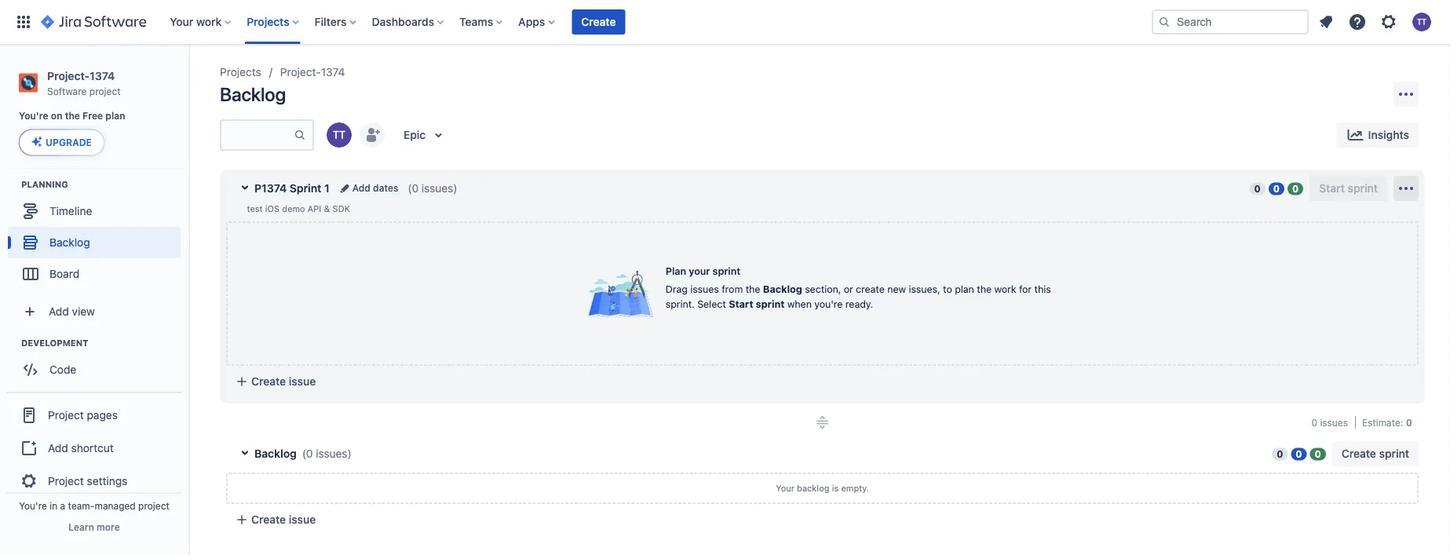 Task type: locate. For each thing, give the bounding box(es) containing it.
1 horizontal spatial to do: 0 of 0 (story points) element
[[1272, 447, 1288, 461]]

from
[[722, 283, 743, 295]]

add dates
[[352, 183, 398, 194]]

0 vertical spatial sprint
[[713, 265, 741, 277]]

your left backlog
[[776, 483, 795, 494]]

Search field
[[1152, 9, 1309, 35]]

plan right to
[[955, 283, 974, 295]]

ios
[[265, 204, 280, 214]]

1 vertical spatial add
[[49, 305, 69, 318]]

sprint down the estimate: 0
[[1380, 447, 1410, 460]]

project- up software
[[47, 69, 90, 82]]

0 horizontal spatial )
[[348, 447, 352, 460]]

you're
[[815, 298, 843, 309]]

1 horizontal spatial the
[[746, 283, 761, 295]]

0 horizontal spatial done: 0 of 0 (story points) element
[[1288, 182, 1304, 195]]

project- down projects popup button at top left
[[280, 66, 321, 79]]

your backlog is empty.
[[776, 483, 869, 494]]

your inside 'popup button'
[[170, 15, 193, 28]]

add left shortcut
[[48, 441, 68, 454]]

1 issue from the top
[[289, 375, 316, 388]]

1 vertical spatial create issue
[[251, 513, 316, 526]]

0 vertical spatial your
[[170, 15, 193, 28]]

1 vertical spatial (
[[302, 447, 306, 460]]

group
[[6, 391, 182, 503]]

team-
[[68, 500, 95, 511]]

this
[[1035, 283, 1051, 295]]

0 horizontal spatial 1374
[[90, 69, 115, 82]]

( 0 issues )
[[408, 182, 457, 195]]

project up free
[[89, 85, 121, 96]]

create issue up backlog ( 0 issues )
[[251, 375, 316, 388]]

create
[[581, 15, 616, 28], [251, 375, 286, 388], [1342, 447, 1377, 460], [251, 513, 286, 526]]

1 vertical spatial project
[[138, 500, 170, 511]]

you're left 'on'
[[19, 110, 48, 121]]

add left dates
[[352, 183, 371, 194]]

managed
[[95, 500, 136, 511]]

1 horizontal spatial )
[[453, 182, 457, 195]]

add inside button
[[48, 441, 68, 454]]

project inside project-1374 software project
[[89, 85, 121, 96]]

issue down backlog ( 0 issues )
[[289, 513, 316, 526]]

you're
[[19, 110, 48, 121], [19, 500, 47, 511]]

0 horizontal spatial work
[[196, 15, 222, 28]]

1
[[324, 182, 330, 195]]

0 vertical spatial in progress: 0 of 0 (story points) element
[[1269, 182, 1285, 195]]

group containing project pages
[[6, 391, 182, 503]]

your up sidebar navigation icon
[[170, 15, 193, 28]]

1 vertical spatial your
[[776, 483, 795, 494]]

sprint.
[[666, 298, 695, 309]]

project up add shortcut
[[48, 408, 84, 421]]

1 vertical spatial to do: 0 of 0 (story points) element
[[1272, 447, 1288, 461]]

banner
[[0, 0, 1451, 44]]

1 horizontal spatial 1374
[[321, 66, 345, 79]]

settings
[[87, 474, 127, 487]]

1 horizontal spatial your
[[776, 483, 795, 494]]

issue
[[289, 375, 316, 388], [289, 513, 316, 526]]

jira software image
[[41, 13, 146, 31], [41, 13, 146, 31]]

create issue button down you're
[[226, 368, 1419, 396]]

projects link
[[220, 63, 261, 82]]

1 vertical spatial project
[[48, 474, 84, 487]]

1 horizontal spatial done: 0 of 0 (story points) element
[[1310, 447, 1326, 461]]

1374
[[321, 66, 345, 79], [90, 69, 115, 82]]

code link
[[8, 354, 181, 385]]

1 vertical spatial projects
[[220, 66, 261, 79]]

projects inside popup button
[[247, 15, 290, 28]]

1374 inside project-1374 software project
[[90, 69, 115, 82]]

1 vertical spatial you're
[[19, 500, 47, 511]]

plan right free
[[106, 110, 125, 121]]

plan
[[106, 110, 125, 121], [955, 283, 974, 295]]

learn more button
[[69, 521, 120, 533]]

issue up backlog ( 0 issues )
[[289, 375, 316, 388]]

add for add shortcut
[[48, 441, 68, 454]]

create button
[[572, 9, 626, 35]]

search image
[[1158, 16, 1171, 28]]

2 horizontal spatial sprint
[[1380, 447, 1410, 460]]

backlog link
[[8, 226, 181, 258]]

work inside 'popup button'
[[196, 15, 222, 28]]

project- inside project-1374 software project
[[47, 69, 90, 82]]

0 vertical spatial add
[[352, 183, 371, 194]]

create issue button down your backlog is empty.
[[226, 506, 1419, 534]]

0 vertical spatial create issue button
[[226, 368, 1419, 396]]

0 vertical spatial (
[[408, 182, 412, 195]]

create issue button
[[226, 368, 1419, 396], [226, 506, 1419, 534]]

in progress: 0 of 0 (story points) element for p1374 sprint 1
[[1269, 182, 1285, 195]]

learn
[[69, 521, 94, 532]]

2 horizontal spatial the
[[977, 283, 992, 295]]

2 vertical spatial add
[[48, 441, 68, 454]]

1 horizontal spatial project-
[[280, 66, 321, 79]]

work left for
[[995, 283, 1017, 295]]

0 vertical spatial )
[[453, 182, 457, 195]]

done: 0 of 0 (story points) element
[[1288, 182, 1304, 195], [1310, 447, 1326, 461]]

projects
[[247, 15, 290, 28], [220, 66, 261, 79]]

create issue down backlog ( 0 issues )
[[251, 513, 316, 526]]

add
[[352, 183, 371, 194], [49, 305, 69, 318], [48, 441, 68, 454]]

plan
[[666, 265, 686, 277]]

1 vertical spatial work
[[995, 283, 1017, 295]]

work inside 'section, or create new issues, to plan the work for this sprint. select'
[[995, 283, 1017, 295]]

1 vertical spatial in progress: 0 of 0 (story points) element
[[1291, 447, 1307, 461]]

projects up the projects link
[[247, 15, 290, 28]]

project up 'a'
[[48, 474, 84, 487]]

new
[[888, 283, 906, 295]]

0 vertical spatial create issue
[[251, 375, 316, 388]]

appswitcher icon image
[[14, 13, 33, 31]]

1 vertical spatial sprint
[[756, 298, 785, 309]]

add left view
[[49, 305, 69, 318]]

add people image
[[363, 126, 382, 145]]

demo
[[282, 204, 305, 214]]

p1374 sprint 1 actions image
[[1397, 179, 1416, 198]]

1 create issue from the top
[[251, 375, 316, 388]]

your profile and settings image
[[1413, 13, 1432, 31]]

0 horizontal spatial in progress: 0 of 0 (story points) element
[[1269, 182, 1285, 195]]

0 vertical spatial projects
[[247, 15, 290, 28]]

the right 'on'
[[65, 110, 80, 121]]

you're on the free plan
[[19, 110, 125, 121]]

planning group
[[8, 178, 188, 294]]

0 vertical spatial work
[[196, 15, 222, 28]]

projects right sidebar navigation icon
[[220, 66, 261, 79]]

0 vertical spatial project
[[89, 85, 121, 96]]

done: 0 of 0 (story points) element for p1374 sprint 1
[[1288, 182, 1304, 195]]

2 create issue from the top
[[251, 513, 316, 526]]

the up start
[[746, 283, 761, 295]]

0 horizontal spatial to do: 0 of 0 (story points) element
[[1250, 182, 1266, 195]]

1 horizontal spatial (
[[408, 182, 412, 195]]

sprint up from
[[713, 265, 741, 277]]

more
[[97, 521, 120, 532]]

dashboards button
[[367, 9, 450, 35]]

add inside "popup button"
[[49, 305, 69, 318]]

project settings
[[48, 474, 127, 487]]

1 horizontal spatial in progress: 0 of 0 (story points) element
[[1291, 447, 1307, 461]]

2 vertical spatial sprint
[[1380, 447, 1410, 460]]

0
[[412, 182, 419, 195], [1255, 183, 1261, 194], [1274, 183, 1280, 194], [1293, 183, 1299, 194], [1312, 417, 1318, 428], [1406, 417, 1413, 428], [306, 447, 313, 460], [1277, 449, 1284, 460], [1296, 449, 1303, 460], [1315, 449, 1322, 460]]

1 you're from the top
[[19, 110, 48, 121]]

create inside primary element
[[581, 15, 616, 28]]

work up the projects link
[[196, 15, 222, 28]]

sprint inside create sprint button
[[1380, 447, 1410, 460]]

projects button
[[242, 9, 305, 35]]

p1374
[[254, 182, 287, 195]]

the right to
[[977, 283, 992, 295]]

backlog
[[797, 483, 830, 494]]

add for add dates
[[352, 183, 371, 194]]

help image
[[1348, 13, 1367, 31]]

sprint
[[713, 265, 741, 277], [756, 298, 785, 309], [1380, 447, 1410, 460]]

1374 for project-1374 software project
[[90, 69, 115, 82]]

board link
[[8, 258, 181, 289]]

issues
[[422, 182, 453, 195], [691, 283, 719, 295], [1321, 417, 1348, 428], [316, 447, 348, 460]]

to do: 0 of 0 (story points) element for p1374 sprint 1
[[1250, 182, 1266, 195]]

work
[[196, 15, 222, 28], [995, 283, 1017, 295]]

your
[[689, 265, 710, 277]]

timeline link
[[8, 195, 181, 226]]

0 horizontal spatial your
[[170, 15, 193, 28]]

epic
[[404, 128, 426, 141]]

add shortcut button
[[6, 432, 182, 464]]

to do: 0 of 0 (story points) element
[[1250, 182, 1266, 195], [1272, 447, 1288, 461]]

sdk
[[333, 204, 350, 214]]

in progress: 0 of 0 (story points) element
[[1269, 182, 1285, 195], [1291, 447, 1307, 461]]

start
[[729, 298, 754, 309]]

section, or create new issues, to plan the work for this sprint. select
[[666, 283, 1051, 309]]

1374 up free
[[90, 69, 115, 82]]

1 horizontal spatial sprint
[[756, 298, 785, 309]]

0 horizontal spatial plan
[[106, 110, 125, 121]]

0 horizontal spatial project-
[[47, 69, 90, 82]]

0 horizontal spatial project
[[89, 85, 121, 96]]

learn more
[[69, 521, 120, 532]]

0 vertical spatial done: 0 of 0 (story points) element
[[1288, 182, 1304, 195]]

0 vertical spatial you're
[[19, 110, 48, 121]]

your for your backlog is empty.
[[776, 483, 795, 494]]

1 vertical spatial plan
[[955, 283, 974, 295]]

0 vertical spatial to do: 0 of 0 (story points) element
[[1250, 182, 1266, 195]]

1 vertical spatial issue
[[289, 513, 316, 526]]

0 horizontal spatial (
[[302, 447, 306, 460]]

on
[[51, 110, 62, 121]]

0 vertical spatial issue
[[289, 375, 316, 388]]

0 horizontal spatial sprint
[[713, 265, 741, 277]]

add inside "button"
[[352, 183, 371, 194]]

0 vertical spatial project
[[48, 408, 84, 421]]

2 you're from the top
[[19, 500, 47, 511]]

1 project from the top
[[48, 408, 84, 421]]

2 project from the top
[[48, 474, 84, 487]]

1 vertical spatial create issue button
[[226, 506, 1419, 534]]

sprint right start
[[756, 298, 785, 309]]

1374 down filters popup button
[[321, 66, 345, 79]]

you're left in
[[19, 500, 47, 511]]

(
[[408, 182, 412, 195], [302, 447, 306, 460]]

start sprint when you're ready.
[[729, 298, 873, 309]]

add view
[[49, 305, 95, 318]]

1 horizontal spatial work
[[995, 283, 1017, 295]]

project inside "link"
[[48, 408, 84, 421]]

banner containing your work
[[0, 0, 1451, 44]]

project-
[[280, 66, 321, 79], [47, 69, 90, 82]]

project right the managed
[[138, 500, 170, 511]]

project-1374 link
[[280, 63, 345, 82]]

1 horizontal spatial plan
[[955, 283, 974, 295]]

1 vertical spatial done: 0 of 0 (story points) element
[[1310, 447, 1326, 461]]

backlog
[[220, 83, 286, 105], [49, 236, 90, 249], [763, 283, 802, 295], [254, 447, 297, 460]]



Task type: describe. For each thing, give the bounding box(es) containing it.
test
[[247, 204, 263, 214]]

add view button
[[9, 296, 179, 327]]

teams button
[[455, 9, 509, 35]]

project pages
[[48, 408, 118, 421]]

2 issue from the top
[[289, 513, 316, 526]]

project-1374
[[280, 66, 345, 79]]

plan your sprint
[[666, 265, 741, 277]]

insights button
[[1337, 123, 1419, 148]]

project for project settings
[[48, 474, 84, 487]]

projects for projects popup button at top left
[[247, 15, 290, 28]]

your work
[[170, 15, 222, 28]]

software
[[47, 85, 87, 96]]

you're in a team-managed project
[[19, 500, 170, 511]]

test ios demo api & sdk
[[247, 204, 350, 214]]

select
[[698, 298, 726, 309]]

project- for project-1374 software project
[[47, 69, 90, 82]]

dashboards
[[372, 15, 434, 28]]

a
[[60, 500, 65, 511]]

when
[[787, 298, 812, 309]]

project for project pages
[[48, 408, 84, 421]]

to
[[943, 283, 952, 295]]

dates
[[373, 183, 398, 194]]

apps
[[518, 15, 545, 28]]

drag
[[666, 283, 688, 295]]

p1374 sprint 1
[[254, 182, 330, 195]]

project- for project-1374
[[280, 66, 321, 79]]

sprint for create sprint
[[1380, 447, 1410, 460]]

in progress: 0 of 0 (story points) element for backlog
[[1291, 447, 1307, 461]]

section,
[[805, 283, 841, 295]]

the inside 'section, or create new issues, to plan the work for this sprint. select'
[[977, 283, 992, 295]]

create sprint button
[[1333, 441, 1419, 467]]

0 vertical spatial plan
[[106, 110, 125, 121]]

1 horizontal spatial project
[[138, 500, 170, 511]]

notifications image
[[1317, 13, 1336, 31]]

upgrade
[[46, 137, 92, 148]]

you're for you're in a team-managed project
[[19, 500, 47, 511]]

0 horizontal spatial the
[[65, 110, 80, 121]]

api
[[308, 204, 321, 214]]

board
[[49, 267, 79, 280]]

teams
[[460, 15, 493, 28]]

issues,
[[909, 283, 941, 295]]

add shortcut
[[48, 441, 114, 454]]

to do: 0 of 0 (story points) element for backlog
[[1272, 447, 1288, 461]]

1374 for project-1374
[[321, 66, 345, 79]]

empty.
[[841, 483, 869, 494]]

backlog ( 0 issues )
[[254, 447, 352, 460]]

backlog inside planning group
[[49, 236, 90, 249]]

pages
[[87, 408, 118, 421]]

create
[[856, 283, 885, 295]]

projects for the projects link
[[220, 66, 261, 79]]

1 vertical spatial )
[[348, 447, 352, 460]]

project settings link
[[6, 464, 182, 498]]

done: 0 of 0 (story points) element for backlog
[[1310, 447, 1326, 461]]

ready.
[[846, 298, 873, 309]]

or
[[844, 283, 853, 295]]

shortcut
[[71, 441, 114, 454]]

estimate: 0
[[1363, 417, 1413, 428]]

for
[[1019, 283, 1032, 295]]

free
[[83, 110, 103, 121]]

development
[[21, 338, 88, 348]]

code
[[49, 363, 76, 376]]

in
[[50, 500, 58, 511]]

filters
[[315, 15, 347, 28]]

&
[[324, 204, 330, 214]]

primary element
[[9, 0, 1152, 44]]

settings image
[[1380, 13, 1399, 31]]

Search backlog text field
[[221, 121, 294, 149]]

development group
[[8, 336, 188, 390]]

you're for you're on the free plan
[[19, 110, 48, 121]]

development image
[[2, 333, 21, 352]]

0 issues
[[1312, 417, 1348, 428]]

create sprint
[[1342, 447, 1410, 460]]

estimate:
[[1363, 417, 1404, 428]]

plan inside 'section, or create new issues, to plan the work for this sprint. select'
[[955, 283, 974, 295]]

add dates button
[[335, 180, 402, 197]]

sidebar navigation image
[[171, 63, 206, 94]]

timeline
[[49, 204, 92, 217]]

insights image
[[1347, 126, 1365, 145]]

2 create issue button from the top
[[226, 506, 1419, 534]]

filters button
[[310, 9, 363, 35]]

planning image
[[2, 175, 21, 193]]

add for add view
[[49, 305, 69, 318]]

terry turtle image
[[327, 123, 352, 148]]

your work button
[[165, 9, 237, 35]]

upgrade button
[[20, 130, 104, 155]]

project pages link
[[6, 398, 182, 432]]

is
[[832, 483, 839, 494]]

view
[[72, 305, 95, 318]]

sprint
[[290, 182, 322, 195]]

epic button
[[394, 123, 457, 148]]

drag issues from the backlog
[[666, 283, 802, 295]]

apps button
[[514, 9, 561, 35]]

1 create issue button from the top
[[226, 368, 1419, 396]]

insights
[[1369, 128, 1410, 141]]

project-1374 software project
[[47, 69, 121, 96]]

your for your work
[[170, 15, 193, 28]]

planning
[[21, 179, 68, 189]]

backlog menu image
[[1397, 85, 1416, 104]]

sprint for start sprint when you're ready.
[[756, 298, 785, 309]]



Task type: vqa. For each thing, say whether or not it's contained in the screenshot.
first [Task from the bottom
no



